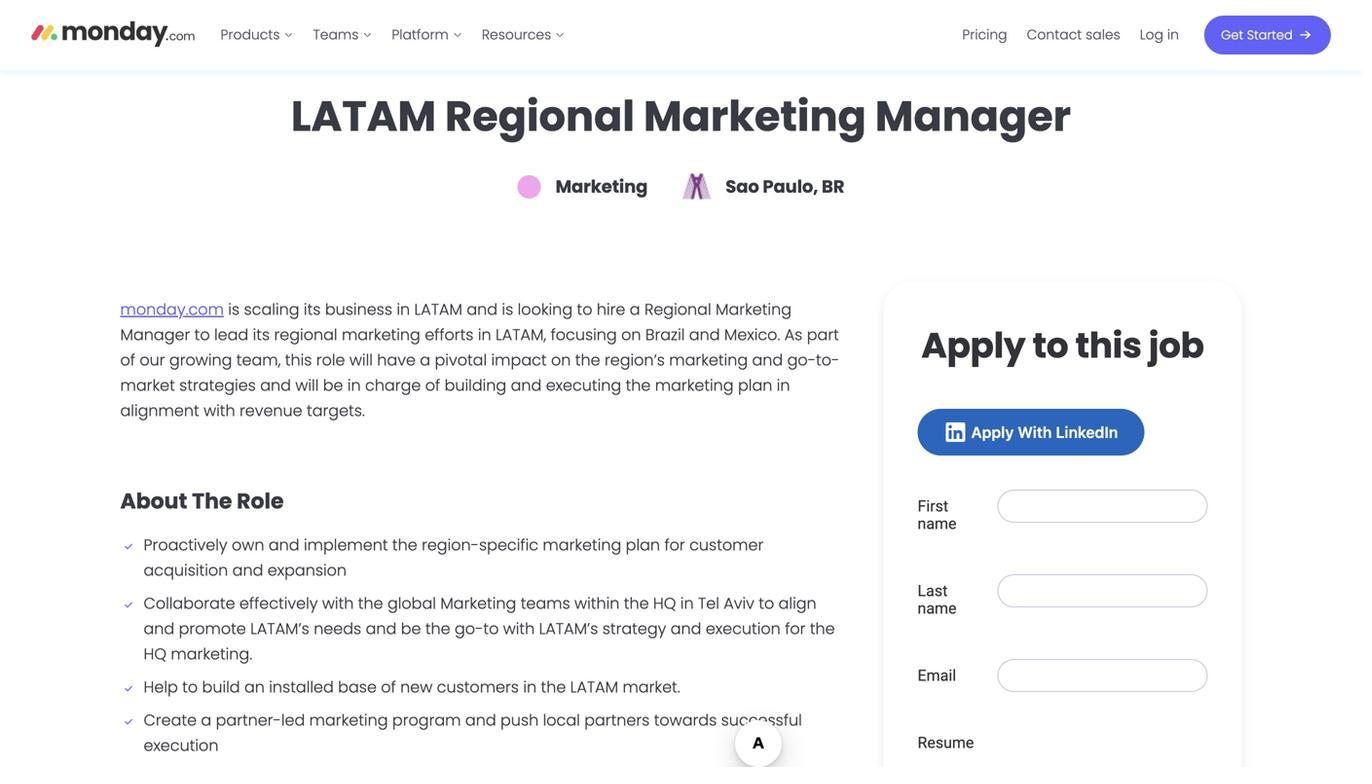 Task type: vqa. For each thing, say whether or not it's contained in the screenshot.
the right LATAM's
yes



Task type: locate. For each thing, give the bounding box(es) containing it.
latam's down 'effectively'
[[250, 618, 309, 640]]

latam up efforts
[[414, 298, 462, 320]]

0 horizontal spatial list
[[211, 0, 575, 70]]

1 vertical spatial for
[[785, 618, 806, 640]]

our
[[140, 349, 165, 371]]

job
[[1149, 321, 1204, 370]]

sales
[[1086, 25, 1120, 44]]

for
[[664, 534, 685, 556], [785, 618, 806, 640]]

2 horizontal spatial with
[[503, 618, 535, 640]]

go- down as
[[787, 349, 816, 371]]

1 list from the left
[[211, 0, 575, 70]]

1 horizontal spatial execution
[[706, 618, 781, 640]]

1 vertical spatial plan
[[626, 534, 660, 556]]

the inside proactively own and implement the region-specific marketing plan for customer acquisition and expansion
[[392, 534, 417, 556]]

regional down resources link
[[445, 87, 635, 146]]

charge
[[365, 374, 421, 396]]

and down customers
[[465, 709, 496, 731]]

for down "align"
[[785, 618, 806, 640]]

focusing
[[551, 324, 617, 345]]

in down as
[[777, 374, 790, 396]]

log
[[1140, 25, 1164, 44]]

in right 'business'
[[397, 298, 410, 320]]

and inside create a partner-led marketing program and push local partners towards successful execution
[[465, 709, 496, 731]]

1 vertical spatial manager
[[120, 324, 190, 345]]

brazil
[[645, 324, 685, 345]]

and right brazil at the top of the page
[[689, 324, 720, 345]]

have
[[377, 349, 416, 371]]

1 vertical spatial hq
[[144, 643, 166, 665]]

the left region-
[[392, 534, 417, 556]]

in
[[1167, 25, 1179, 44], [397, 298, 410, 320], [478, 324, 491, 345], [347, 374, 361, 396], [777, 374, 790, 396], [680, 592, 694, 614], [523, 676, 537, 698]]

of left our
[[120, 349, 135, 371]]

align
[[779, 592, 817, 614]]

1 horizontal spatial its
[[304, 298, 321, 320]]

within
[[574, 592, 620, 614]]

is up the lead
[[228, 298, 240, 320]]

1 horizontal spatial for
[[785, 618, 806, 640]]

marketing.
[[171, 643, 252, 665]]

0 vertical spatial be
[[323, 374, 343, 396]]

hq
[[653, 592, 676, 614], [144, 643, 166, 665]]

looking
[[518, 298, 573, 320]]

0 horizontal spatial execution
[[144, 734, 219, 756]]

monday.com logo image
[[31, 13, 195, 54]]

with up needs
[[322, 592, 354, 614]]

monday.com link
[[120, 298, 224, 320]]

execution down aviv
[[706, 618, 781, 640]]

be inside is scaling its business in latam and is looking to hire a regional marketing manager to lead its regional marketing efforts in latam, focusing on brazil and mexico. as part of our growing team, this role will have a pivotal impact on the region's marketing and go-to- market strategies and will be in charge of building and executing the marketing plan in alignment with revenue targets.
[[323, 374, 343, 396]]

in up push
[[523, 676, 537, 698]]

0 horizontal spatial with
[[204, 400, 235, 421]]

1 vertical spatial execution
[[144, 734, 219, 756]]

1 horizontal spatial latam's
[[539, 618, 598, 640]]

help
[[144, 676, 178, 698]]

log in link
[[1130, 19, 1189, 51]]

0 vertical spatial will
[[349, 349, 373, 371]]

manager up our
[[120, 324, 190, 345]]

market.
[[623, 676, 680, 698]]

push
[[500, 709, 539, 731]]

this down regional
[[285, 349, 312, 371]]

will down the role
[[295, 374, 319, 396]]

2 list from the left
[[953, 0, 1189, 70]]

1 vertical spatial latam
[[414, 298, 462, 320]]

1 horizontal spatial be
[[401, 618, 421, 640]]

the left global
[[358, 592, 383, 614]]

1 horizontal spatial hq
[[653, 592, 676, 614]]

is
[[228, 298, 240, 320], [502, 298, 513, 320]]

teams link
[[303, 19, 382, 51]]

is scaling its business in latam and is looking to hire a regional marketing manager to lead its regional marketing efforts in latam, focusing on brazil and mexico. as part of our growing team, this role will have a pivotal impact on the region's marketing and go-to- market strategies and will be in charge of building and executing the marketing plan in alignment with revenue targets.
[[120, 298, 840, 421]]

marketing
[[644, 87, 866, 146], [556, 175, 648, 199], [716, 298, 792, 320], [440, 592, 516, 614]]

0 horizontal spatial a
[[201, 709, 211, 731]]

2 vertical spatial latam
[[570, 676, 618, 698]]

0 horizontal spatial hq
[[144, 643, 166, 665]]

latam,
[[496, 324, 546, 345]]

1 vertical spatial go-
[[455, 618, 483, 640]]

to right apply
[[1032, 321, 1068, 370]]

local
[[543, 709, 580, 731]]

a
[[630, 298, 640, 320], [420, 349, 430, 371], [201, 709, 211, 731]]

the up local
[[541, 676, 566, 698]]

hq up the help
[[144, 643, 166, 665]]

create a partner-led marketing program and push local partners towards successful execution
[[144, 709, 802, 756]]

go- up customers
[[455, 618, 483, 640]]

mexico.
[[724, 324, 780, 345]]

execution down 'create'
[[144, 734, 219, 756]]

marketing inside create a partner-led marketing program and push local partners towards successful execution
[[309, 709, 388, 731]]

marketing down proactively own and implement the region-specific marketing plan for customer acquisition and expansion
[[440, 592, 516, 614]]

1 vertical spatial on
[[551, 349, 571, 371]]

be down the role
[[323, 374, 343, 396]]

1 horizontal spatial on
[[621, 324, 641, 345]]

the down focusing
[[575, 349, 600, 371]]

apply to this job
[[921, 321, 1204, 370]]

regional up brazil at the top of the page
[[644, 298, 711, 320]]

in right log
[[1167, 25, 1179, 44]]

0 horizontal spatial on
[[551, 349, 571, 371]]

its up regional
[[304, 298, 321, 320]]

0 horizontal spatial manager
[[120, 324, 190, 345]]

0 horizontal spatial this
[[285, 349, 312, 371]]

1 horizontal spatial list
[[953, 0, 1189, 70]]

to-
[[816, 349, 840, 371]]

1 vertical spatial be
[[401, 618, 421, 640]]

and
[[467, 298, 498, 320], [689, 324, 720, 345], [752, 349, 783, 371], [260, 374, 291, 396], [511, 374, 542, 396], [269, 534, 299, 556], [232, 559, 263, 581], [144, 618, 175, 640], [366, 618, 397, 640], [671, 618, 701, 640], [465, 709, 496, 731]]

regional
[[445, 87, 635, 146], [644, 298, 711, 320]]

1 horizontal spatial is
[[502, 298, 513, 320]]

in left tel on the right bottom of the page
[[680, 592, 694, 614]]

plan down "mexico."
[[738, 374, 772, 396]]

a right 'create'
[[201, 709, 211, 731]]

will right the role
[[349, 349, 373, 371]]

on up executing at the left of page
[[551, 349, 571, 371]]

0 horizontal spatial for
[[664, 534, 685, 556]]

on up region's
[[621, 324, 641, 345]]

a right have
[[420, 349, 430, 371]]

with inside is scaling its business in latam and is looking to hire a regional marketing manager to lead its regional marketing efforts in latam, focusing on brazil and mexico. as part of our growing team, this role will have a pivotal impact on the region's marketing and go-to- market strategies and will be in charge of building and executing the marketing plan in alignment with revenue targets.
[[204, 400, 235, 421]]

0 horizontal spatial latam's
[[250, 618, 309, 640]]

0 horizontal spatial go-
[[455, 618, 483, 640]]

0 vertical spatial on
[[621, 324, 641, 345]]

expansion
[[268, 559, 347, 581]]

strategy
[[602, 618, 666, 640]]

1 vertical spatial a
[[420, 349, 430, 371]]

this left job
[[1075, 321, 1142, 370]]

1 vertical spatial of
[[425, 374, 440, 396]]

on
[[621, 324, 641, 345], [551, 349, 571, 371]]

0 vertical spatial its
[[304, 298, 321, 320]]

list containing pricing
[[953, 0, 1189, 70]]

1 vertical spatial with
[[322, 592, 354, 614]]

1 latam's from the left
[[250, 618, 309, 640]]

latam's down teams
[[539, 618, 598, 640]]

1 horizontal spatial plan
[[738, 374, 772, 396]]

0 vertical spatial a
[[630, 298, 640, 320]]

go-
[[787, 349, 816, 371], [455, 618, 483, 640]]

latam up the partners
[[570, 676, 618, 698]]

of down pivotal
[[425, 374, 440, 396]]

marketing left the saopaulo image
[[556, 175, 648, 199]]

the
[[575, 349, 600, 371], [626, 374, 651, 396], [392, 534, 417, 556], [358, 592, 383, 614], [624, 592, 649, 614], [425, 618, 450, 640], [810, 618, 835, 640], [541, 676, 566, 698]]

1 horizontal spatial a
[[420, 349, 430, 371]]

0 vertical spatial manager
[[875, 87, 1071, 146]]

0 horizontal spatial will
[[295, 374, 319, 396]]

manager down pricing link
[[875, 87, 1071, 146]]

its up team,
[[253, 324, 270, 345]]

for left the customer
[[664, 534, 685, 556]]

will
[[349, 349, 373, 371], [295, 374, 319, 396]]

0 vertical spatial go-
[[787, 349, 816, 371]]

0 vertical spatial with
[[204, 400, 235, 421]]

latam down teams link
[[291, 87, 436, 146]]

marketing
[[342, 324, 420, 345], [669, 349, 748, 371], [655, 374, 734, 396], [543, 534, 621, 556], [309, 709, 388, 731]]

marketing up "mexico."
[[716, 298, 792, 320]]

manager
[[875, 87, 1071, 146], [120, 324, 190, 345]]

0 horizontal spatial be
[[323, 374, 343, 396]]

main element
[[211, 0, 1331, 70]]

plan left the customer
[[626, 534, 660, 556]]

0 vertical spatial for
[[664, 534, 685, 556]]

0 vertical spatial execution
[[706, 618, 781, 640]]

plan inside proactively own and implement the region-specific marketing plan for customer acquisition and expansion
[[626, 534, 660, 556]]

1 horizontal spatial this
[[1075, 321, 1142, 370]]

platform link
[[382, 19, 472, 51]]

0 vertical spatial plan
[[738, 374, 772, 396]]

0 vertical spatial of
[[120, 349, 135, 371]]

go- inside is scaling its business in latam and is looking to hire a regional marketing manager to lead its regional marketing efforts in latam, focusing on brazil and mexico. as part of our growing team, this role will have a pivotal impact on the region's marketing and go-to- market strategies and will be in charge of building and executing the marketing plan in alignment with revenue targets.
[[787, 349, 816, 371]]

1 horizontal spatial go-
[[787, 349, 816, 371]]

of left new
[[381, 676, 396, 698]]

list
[[211, 0, 575, 70], [953, 0, 1189, 70]]

hq up strategy
[[653, 592, 676, 614]]

1 vertical spatial will
[[295, 374, 319, 396]]

resources
[[482, 25, 551, 44]]

be down global
[[401, 618, 421, 640]]

of
[[120, 349, 135, 371], [425, 374, 440, 396], [381, 676, 396, 698]]

a inside create a partner-led marketing program and push local partners towards successful execution
[[201, 709, 211, 731]]

with down teams
[[503, 618, 535, 640]]

customer
[[689, 534, 764, 556]]

0 vertical spatial regional
[[445, 87, 635, 146]]

global
[[387, 592, 436, 614]]

with down strategies
[[204, 400, 235, 421]]

execution inside collaborate effectively with the global marketing teams within the hq in tel aviv to align and promote latam's needs and be the go-to with latam's strategy and execution for the hq marketing.
[[706, 618, 781, 640]]

2 horizontal spatial of
[[425, 374, 440, 396]]

and down tel on the right bottom of the page
[[671, 618, 701, 640]]

a right hire
[[630, 298, 640, 320]]

1 horizontal spatial of
[[381, 676, 396, 698]]

1 vertical spatial its
[[253, 324, 270, 345]]

0 horizontal spatial plan
[[626, 534, 660, 556]]

aviv
[[724, 592, 754, 614]]

to
[[577, 298, 592, 320], [1032, 321, 1068, 370], [194, 324, 210, 345], [759, 592, 774, 614], [483, 618, 499, 640], [182, 676, 198, 698]]

with
[[204, 400, 235, 421], [322, 592, 354, 614], [503, 618, 535, 640]]

marketing up sao
[[644, 87, 866, 146]]

0 horizontal spatial is
[[228, 298, 240, 320]]

latam's
[[250, 618, 309, 640], [539, 618, 598, 640]]

0 horizontal spatial of
[[120, 349, 135, 371]]

started
[[1247, 26, 1293, 44]]

is up "latam,"
[[502, 298, 513, 320]]

1 horizontal spatial regional
[[644, 298, 711, 320]]

2 vertical spatial a
[[201, 709, 211, 731]]

the
[[192, 486, 232, 516]]

revenue
[[239, 400, 302, 421]]

execution
[[706, 618, 781, 640], [144, 734, 219, 756]]

contact sales button
[[1017, 19, 1130, 51]]

and down global
[[366, 618, 397, 640]]

marketing inside collaborate effectively with the global marketing teams within the hq in tel aviv to align and promote latam's needs and be the go-to with latam's strategy and execution for the hq marketing.
[[440, 592, 516, 614]]

1 vertical spatial regional
[[644, 298, 711, 320]]



Task type: describe. For each thing, give the bounding box(es) containing it.
and down 'own'
[[232, 559, 263, 581]]

go- inside collaborate effectively with the global marketing teams within the hq in tel aviv to align and promote latam's needs and be the go-to with latam's strategy and execution for the hq marketing.
[[455, 618, 483, 640]]

2 is from the left
[[502, 298, 513, 320]]

br
[[822, 175, 845, 199]]

business
[[325, 298, 392, 320]]

alignment
[[120, 400, 199, 421]]

create
[[144, 709, 197, 731]]

sao paulo, br
[[726, 175, 845, 199]]

the up strategy
[[624, 592, 649, 614]]

marketing inside is scaling its business in latam and is looking to hire a regional marketing manager to lead its regional marketing efforts in latam, focusing on brazil and mexico. as part of our growing team, this role will have a pivotal impact on the region's marketing and go-to- market strategies and will be in charge of building and executing the marketing plan in alignment with revenue targets.
[[716, 298, 792, 320]]

targets.
[[307, 400, 365, 421]]

plan inside is scaling its business in latam and is looking to hire a regional marketing manager to lead its regional marketing efforts in latam, focusing on brazil and mexico. as part of our growing team, this role will have a pivotal impact on the region's marketing and go-to- market strategies and will be in charge of building and executing the marketing plan in alignment with revenue targets.
[[738, 374, 772, 396]]

base
[[338, 676, 377, 698]]

latam regional marketing manager
[[291, 87, 1071, 146]]

platform
[[392, 25, 449, 44]]

specific
[[479, 534, 538, 556]]

and up expansion
[[269, 534, 299, 556]]

and down collaborate
[[144, 618, 175, 640]]

led
[[281, 709, 305, 731]]

1 horizontal spatial with
[[322, 592, 354, 614]]

proactively
[[144, 534, 227, 556]]

apply
[[921, 321, 1025, 370]]

about
[[120, 486, 187, 516]]

installed
[[269, 676, 334, 698]]

proactively own and implement the region-specific marketing plan for customer acquisition and expansion
[[144, 534, 764, 581]]

2 horizontal spatial a
[[630, 298, 640, 320]]

0 horizontal spatial its
[[253, 324, 270, 345]]

1 is from the left
[[228, 298, 240, 320]]

and up efforts
[[467, 298, 498, 320]]

executing
[[546, 374, 621, 396]]

the down "align"
[[810, 618, 835, 640]]

monday.com
[[120, 298, 224, 320]]

program
[[392, 709, 461, 731]]

1 horizontal spatial manager
[[875, 87, 1071, 146]]

collaborate
[[144, 592, 235, 614]]

latam inside is scaling its business in latam and is looking to hire a regional marketing manager to lead its regional marketing efforts in latam, focusing on brazil and mexico. as part of our growing team, this role will have a pivotal impact on the region's marketing and go-to- market strategies and will be in charge of building and executing the marketing plan in alignment with revenue targets.
[[414, 298, 462, 320]]

strategies
[[179, 374, 256, 396]]

effectively
[[239, 592, 318, 614]]

sao
[[726, 175, 759, 199]]

contact sales
[[1027, 25, 1120, 44]]

market
[[120, 374, 175, 396]]

pricing
[[962, 25, 1007, 44]]

impact
[[491, 349, 547, 371]]

team,
[[236, 349, 281, 371]]

promote
[[179, 618, 246, 640]]

building
[[445, 374, 506, 396]]

efforts
[[425, 324, 474, 345]]

pivotal
[[435, 349, 487, 371]]

partners
[[584, 709, 650, 731]]

teams
[[521, 592, 570, 614]]

about the role
[[120, 486, 284, 516]]

marketing inside proactively own and implement the region-specific marketing plan for customer acquisition and expansion
[[543, 534, 621, 556]]

log in
[[1140, 25, 1179, 44]]

teams
[[313, 25, 359, 44]]

pricing link
[[953, 19, 1017, 51]]

this inside is scaling its business in latam and is looking to hire a regional marketing manager to lead its regional marketing efforts in latam, focusing on brazil and mexico. as part of our growing team, this role will have a pivotal impact on the region's marketing and go-to- market strategies and will be in charge of building and executing the marketing plan in alignment with revenue targets.
[[285, 349, 312, 371]]

acquisition
[[144, 559, 228, 581]]

an
[[244, 676, 265, 698]]

part
[[807, 324, 839, 345]]

2 latam's from the left
[[539, 618, 598, 640]]

get started button
[[1204, 16, 1331, 55]]

0 horizontal spatial regional
[[445, 87, 635, 146]]

to right aviv
[[759, 592, 774, 614]]

regional
[[274, 324, 337, 345]]

tel
[[698, 592, 719, 614]]

to up growing
[[194, 324, 210, 345]]

list containing products
[[211, 0, 575, 70]]

in inside collaborate effectively with the global marketing teams within the hq in tel aviv to align and promote latam's needs and be the go-to with latam's strategy and execution for the hq marketing.
[[680, 592, 694, 614]]

resources link
[[472, 19, 575, 51]]

growing
[[169, 349, 232, 371]]

products
[[221, 25, 280, 44]]

new
[[400, 676, 433, 698]]

help to build an installed base of new customers in the latam market.
[[144, 676, 684, 698]]

manager inside is scaling its business in latam and is looking to hire a regional marketing manager to lead its regional marketing efforts in latam, focusing on brazil and mexico. as part of our growing team, this role will have a pivotal impact on the region's marketing and go-to- market strategies and will be in charge of building and executing the marketing plan in alignment with revenue targets.
[[120, 324, 190, 345]]

execution inside create a partner-led marketing program and push local partners towards successful execution
[[144, 734, 219, 756]]

contact
[[1027, 25, 1082, 44]]

in up pivotal
[[478, 324, 491, 345]]

0 vertical spatial latam
[[291, 87, 436, 146]]

region-
[[422, 534, 479, 556]]

towards
[[654, 709, 717, 731]]

in inside 'element'
[[1167, 25, 1179, 44]]

role
[[237, 486, 284, 516]]

to up customers
[[483, 618, 499, 640]]

to right the help
[[182, 676, 198, 698]]

as
[[784, 324, 803, 345]]

scaling
[[244, 298, 299, 320]]

the down global
[[425, 618, 450, 640]]

lead
[[214, 324, 248, 345]]

and down "mexico."
[[752, 349, 783, 371]]

0 vertical spatial hq
[[653, 592, 676, 614]]

successful
[[721, 709, 802, 731]]

needs
[[314, 618, 361, 640]]

the down region's
[[626, 374, 651, 396]]

own
[[232, 534, 264, 556]]

to up focusing
[[577, 298, 592, 320]]

and down impact
[[511, 374, 542, 396]]

for inside collaborate effectively with the global marketing teams within the hq in tel aviv to align and promote latam's needs and be the go-to with latam's strategy and execution for the hq marketing.
[[785, 618, 806, 640]]

2 vertical spatial of
[[381, 676, 396, 698]]

saopaulo image
[[683, 174, 711, 200]]

be inside collaborate effectively with the global marketing teams within the hq in tel aviv to align and promote latam's needs and be the go-to with latam's strategy and execution for the hq marketing.
[[401, 618, 421, 640]]

implement
[[304, 534, 388, 556]]

role
[[316, 349, 345, 371]]

products link
[[211, 19, 303, 51]]

collaborate effectively with the global marketing teams within the hq in tel aviv to align and promote latam's needs and be the go-to with latam's strategy and execution for the hq marketing.
[[144, 592, 835, 665]]

hire
[[597, 298, 625, 320]]

and up revenue
[[260, 374, 291, 396]]

for inside proactively own and implement the region-specific marketing plan for customer acquisition and expansion
[[664, 534, 685, 556]]

in up "targets."
[[347, 374, 361, 396]]

customers
[[437, 676, 519, 698]]

get started
[[1221, 26, 1293, 44]]

regional inside is scaling its business in latam and is looking to hire a regional marketing manager to lead its regional marketing efforts in latam, focusing on brazil and mexico. as part of our growing team, this role will have a pivotal impact on the region's marketing and go-to- market strategies and will be in charge of building and executing the marketing plan in alignment with revenue targets.
[[644, 298, 711, 320]]

1 horizontal spatial will
[[349, 349, 373, 371]]

build
[[202, 676, 240, 698]]

2 vertical spatial with
[[503, 618, 535, 640]]

paulo,
[[763, 175, 818, 199]]

get
[[1221, 26, 1243, 44]]

partner-
[[216, 709, 281, 731]]



